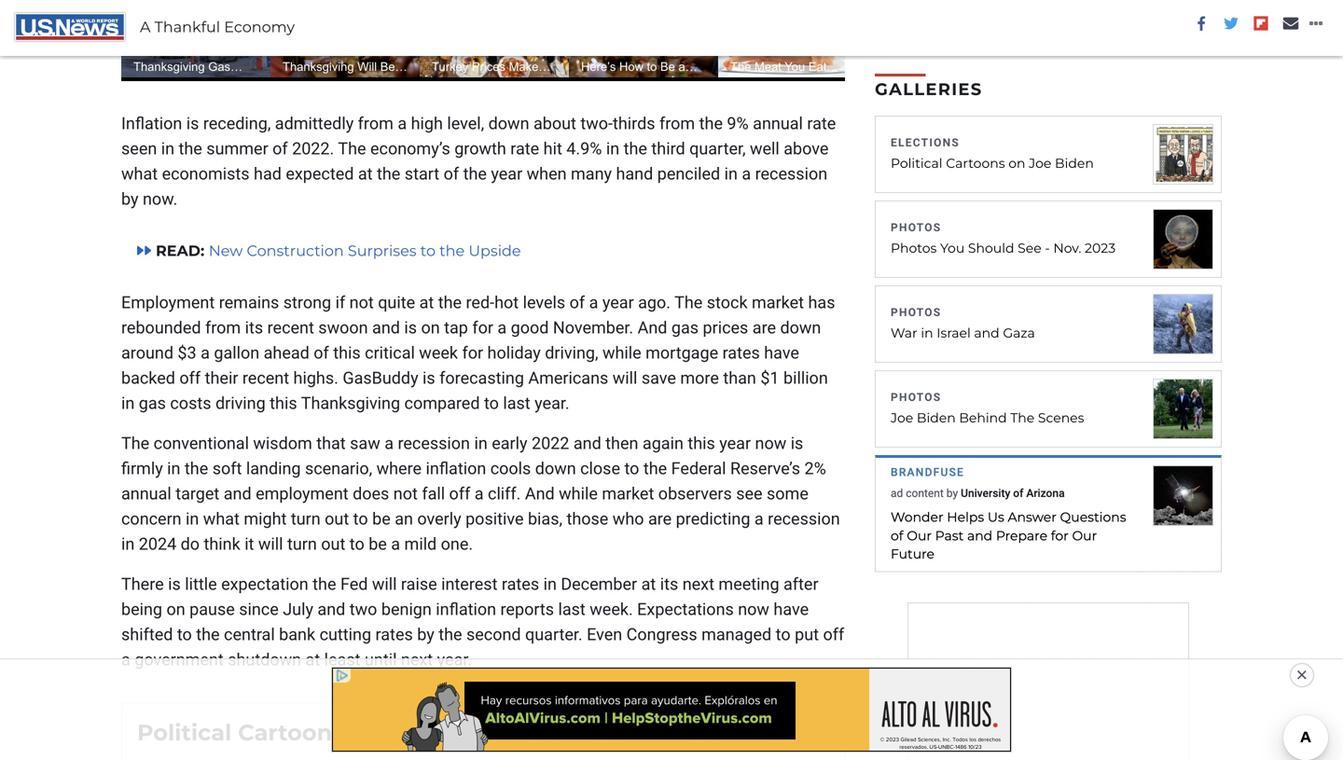 Task type: locate. For each thing, give the bounding box(es) containing it.
photos for photos
[[891, 221, 942, 234]]

cartoons down shutdown
[[238, 719, 344, 746]]

to inside "employment remains strong if not quite at the red-hot levels of a year ago. the stock market has rebounded from its recent swoon and is on tap for a good november. and gas prices are down around $3 a gallon ahead of this critical week for holiday driving, while mortgage rates have backed off their recent highs. gasbuddy is forecasting americans will save more than $1 billion in gas costs driving this thanksgiving compared to last year."
[[484, 394, 499, 413]]

while down november.
[[603, 343, 641, 363]]

rate left hit
[[510, 139, 539, 159]]

the up tap
[[438, 293, 462, 313]]

0 horizontal spatial and
[[525, 484, 555, 504]]

not inside "employment remains strong if not quite at the red-hot levels of a year ago. the stock market has rebounded from its recent swoon and is on tap for a good november. and gas prices are down around $3 a gallon ahead of this critical week for holiday driving, while mortgage rates have backed off their recent highs. gasbuddy is forecasting americans will save more than $1 billion in gas costs driving this thanksgiving compared to last year."
[[349, 293, 374, 313]]

3 photos from the top
[[891, 306, 942, 319]]

0 horizontal spatial by
[[121, 189, 139, 209]]

interest
[[441, 575, 498, 594]]

1 horizontal spatial while
[[603, 343, 641, 363]]

the down pause
[[196, 625, 220, 645]]

out down employment
[[325, 509, 349, 529]]

2 horizontal spatial will
[[613, 368, 637, 388]]

inflation down the interest
[[436, 600, 496, 619]]

photos link for war
[[891, 306, 942, 319]]

0 vertical spatial market
[[752, 293, 804, 313]]

0 vertical spatial its
[[245, 318, 263, 338]]

high
[[411, 114, 443, 133]]

photos link for photos
[[891, 221, 942, 234]]

0 vertical spatial by
[[121, 189, 139, 209]]

1 horizontal spatial year
[[602, 293, 634, 313]]

0 horizontal spatial annual
[[121, 484, 171, 504]]

1 vertical spatial its
[[660, 575, 678, 594]]

from up "economy's"
[[358, 114, 394, 133]]

1 vertical spatial year
[[602, 293, 634, 313]]

year. inside there is little expectation the fed will raise interest rates in december at its next meeting after being on pause since july and two benign inflation reports last week. expectations now have shifted to the central bank cutting rates by the second quarter. even congress managed to put off a government shutdown at least until next year.
[[437, 650, 472, 670]]

0 horizontal spatial last
[[503, 394, 530, 413]]

more
[[680, 368, 719, 388]]

1 vertical spatial what
[[203, 509, 240, 529]]

0 horizontal spatial year.
[[437, 650, 472, 670]]

1 horizontal spatial not
[[393, 484, 418, 504]]

soft
[[212, 459, 242, 479]]

have
[[764, 343, 799, 363], [774, 600, 809, 619]]

photos up you
[[891, 221, 942, 234]]

war
[[891, 325, 918, 341]]

economy
[[224, 18, 295, 36], [433, 719, 542, 746]]

penciled
[[657, 164, 720, 184]]

annual down firmly
[[121, 484, 171, 504]]

is inside inflation is receding, admittedly from a high level, down about two-thirds from the 9% annual rate seen in the summer of 2022. the economy's growth rate hit 4.9% in the third quarter, well above what economists had expected at the start of the year when many hand penciled in a recession by now.
[[186, 114, 199, 133]]

what up think
[[203, 509, 240, 529]]

and inside 'photos war in israel and gaza'
[[974, 325, 1000, 341]]

of up had
[[272, 139, 288, 159]]

2 vertical spatial off
[[823, 625, 844, 645]]

are right prices
[[753, 318, 776, 338]]

the inside photos joe biden behind the scenes
[[1010, 410, 1035, 426]]

not right if
[[349, 293, 374, 313]]

2 horizontal spatial this
[[688, 434, 715, 453]]

off inside the conventional wisdom that saw a recession in early 2022 and then again this year now is firmly in the soft landing scenario, where inflation cools down close to the federal reserve's 2% annual target and employment does not fall off a cliff. and while market observers see some concern in what might turn out to be an overly positive bias, those who are predicting a recession in 2024 do think it will turn out to be a mild one.
[[449, 484, 470, 504]]

save
[[642, 368, 676, 388]]

a up november.
[[589, 293, 598, 313]]

elections
[[891, 136, 960, 149]]

0 horizontal spatial market
[[602, 484, 654, 504]]

1 vertical spatial while
[[559, 484, 598, 504]]

expectations
[[637, 600, 734, 619]]

are inside the conventional wisdom that saw a recession in early 2022 and then again this year now is firmly in the soft landing scenario, where inflation cools down close to the federal reserve's 2% annual target and employment does not fall off a cliff. and while market observers see some concern in what might turn out to be an overly positive bias, those who are predicting a recession in 2024 do think it will turn out to be a mild one.
[[648, 509, 672, 529]]

1 horizontal spatial joe
[[1029, 155, 1052, 171]]

biden up the nov.
[[1055, 155, 1094, 171]]

recent up ahead
[[267, 318, 314, 338]]

elections political cartoons on joe biden
[[891, 136, 1094, 171]]

in down backed
[[121, 394, 135, 413]]

on
[[1009, 155, 1026, 171], [421, 318, 440, 338], [166, 600, 185, 619], [350, 719, 381, 746]]

the left "scenes"
[[1010, 410, 1035, 426]]

on up photos photos you should see - nov. 2023
[[1009, 155, 1026, 171]]

1 vertical spatial have
[[774, 600, 809, 619]]

the inside "employment remains strong if not quite at the red-hot levels of a year ago. the stock market has rebounded from its recent swoon and is on tap for a good november. and gas prices are down around $3 a gallon ahead of this critical week for holiday driving, while mortgage rates have backed off their recent highs. gasbuddy is forecasting americans will save more than $1 billion in gas costs driving this thanksgiving compared to last year."
[[438, 293, 462, 313]]

0 vertical spatial while
[[603, 343, 641, 363]]

down down has
[[780, 318, 821, 338]]

0 vertical spatial gas
[[672, 318, 699, 338]]

is inside there is little expectation the fed will raise interest rates in december at its next meeting after being on pause since july and two benign inflation reports last week. expectations now have shifted to the central bank cutting rates by the second quarter. even congress managed to put off a government shutdown at least until next year.
[[168, 575, 181, 594]]

2 vertical spatial year
[[719, 434, 751, 453]]

1 horizontal spatial year.
[[535, 394, 570, 413]]

inflation inside the conventional wisdom that saw a recession in early 2022 and then again this year now is firmly in the soft landing scenario, where inflation cools down close to the federal reserve's 2% annual target and employment does not fall off a cliff. and while market observers see some concern in what might turn out to be an overly positive bias, those who are predicting a recession in 2024 do think it will turn out to be a mild one.
[[426, 459, 486, 479]]

1 horizontal spatial political
[[891, 155, 943, 171]]

down inside "employment remains strong if not quite at the red-hot levels of a year ago. the stock market has rebounded from its recent swoon and is on tap for a good november. and gas prices are down around $3 a gallon ahead of this critical week for holiday driving, while mortgage rates have backed off their recent highs. gasbuddy is forecasting americans will save more than $1 billion in gas costs driving this thanksgiving compared to last year."
[[780, 318, 821, 338]]

2 vertical spatial photos link
[[891, 391, 942, 404]]

0 vertical spatial down
[[488, 114, 529, 133]]

behind
[[959, 410, 1007, 426]]

have up $1
[[764, 343, 799, 363]]

the inside "employment remains strong if not quite at the red-hot levels of a year ago. the stock market has rebounded from its recent swoon and is on tap for a good november. and gas prices are down around $3 a gallon ahead of this critical week for holiday driving, while mortgage rates have backed off their recent highs. gasbuddy is forecasting americans will save more than $1 billion in gas costs driving this thanksgiving compared to last year."
[[675, 293, 703, 313]]

at right quite on the top
[[419, 293, 434, 313]]

for up forecasting
[[462, 343, 483, 363]]

at left least
[[306, 650, 320, 670]]

1 photos from the top
[[891, 221, 942, 234]]

the right ago.
[[675, 293, 703, 313]]

political cartoons on the economy
[[137, 719, 542, 746]]

what down "seen"
[[121, 164, 158, 184]]

photos down the war
[[891, 391, 942, 404]]

this down swoon
[[333, 343, 361, 363]]

is left little
[[168, 575, 181, 594]]

1 horizontal spatial its
[[660, 575, 678, 594]]

their
[[205, 368, 238, 388]]

1 vertical spatial recession
[[398, 434, 470, 453]]

from inside "employment remains strong if not quite at the red-hot levels of a year ago. the stock market has rebounded from its recent swoon and is on tap for a good november. and gas prices are down around $3 a gallon ahead of this critical week for holiday driving, while mortgage rates have backed off their recent highs. gasbuddy is forecasting americans will save more than $1 billion in gas costs driving this thanksgiving compared to last year."
[[205, 318, 241, 338]]

week.
[[590, 600, 633, 619]]

0 horizontal spatial from
[[205, 318, 241, 338]]

fed
[[340, 575, 368, 594]]

and up critical
[[372, 318, 400, 338]]

biden inside elections political cartoons on joe biden
[[1055, 155, 1094, 171]]

1 vertical spatial by
[[417, 625, 434, 645]]

year inside the conventional wisdom that saw a recession in early 2022 and then again this year now is firmly in the soft landing scenario, where inflation cools down close to the federal reserve's 2% annual target and employment does not fall off a cliff. and while market observers see some concern in what might turn out to be an overly positive bias, those who are predicting a recession in 2024 do think it will turn out to be a mild one.
[[719, 434, 751, 453]]

rate up above
[[807, 114, 836, 133]]

year inside inflation is receding, admittedly from a high level, down about two-thirds from the 9% annual rate seen in the summer of 2022. the economy's growth rate hit 4.9% in the third quarter, well above what economists had expected at the start of the year when many hand penciled in a recession by now.
[[491, 164, 523, 184]]

federal
[[671, 459, 726, 479]]

on inside elections political cartoons on joe biden
[[1009, 155, 1026, 171]]

0 vertical spatial annual
[[753, 114, 803, 133]]

in
[[161, 139, 174, 159], [606, 139, 620, 159], [724, 164, 738, 184], [921, 325, 933, 341], [121, 394, 135, 413], [474, 434, 488, 453], [167, 459, 180, 479], [186, 509, 199, 529], [121, 535, 135, 554], [543, 575, 557, 594]]

from up third
[[659, 114, 695, 133]]

advertisement region
[[875, 455, 1222, 573], [909, 603, 1188, 760], [332, 668, 1011, 752]]

recession down above
[[755, 164, 828, 184]]

now inside the conventional wisdom that saw a recession in early 2022 and then again this year now is firmly in the soft landing scenario, where inflation cools down close to the federal reserve's 2% annual target and employment does not fall off a cliff. and while market observers see some concern in what might turn out to be an overly positive bias, those who are predicting a recession in 2024 do think it will turn out to be a mild one.
[[755, 434, 787, 453]]

at inside inflation is receding, admittedly from a high level, down about two-thirds from the 9% annual rate seen in the summer of 2022. the economy's growth rate hit 4.9% in the third quarter, well above what economists had expected at the start of the year when many hand penciled in a recession by now.
[[358, 164, 373, 184]]

have down after
[[774, 600, 809, 619]]

the down until
[[387, 719, 426, 746]]

observers
[[658, 484, 732, 504]]

critical
[[365, 343, 415, 363]]

1 vertical spatial market
[[602, 484, 654, 504]]

prices
[[703, 318, 748, 338]]

while up those
[[559, 484, 598, 504]]

0 vertical spatial not
[[349, 293, 374, 313]]

while
[[603, 343, 641, 363], [559, 484, 598, 504]]

the down "economy's"
[[377, 164, 400, 184]]

1 horizontal spatial are
[[753, 318, 776, 338]]

4.9%
[[566, 139, 602, 159]]

photos link up you
[[891, 221, 942, 234]]

by left the 'now.'
[[121, 189, 139, 209]]

0 horizontal spatial year
[[491, 164, 523, 184]]

annual
[[753, 114, 803, 133], [121, 484, 171, 504]]

0 vertical spatial economy
[[224, 18, 295, 36]]

managed
[[702, 625, 772, 645]]

december
[[561, 575, 637, 594]]

the
[[699, 114, 723, 133], [179, 139, 202, 159], [624, 139, 647, 159], [377, 164, 400, 184], [463, 164, 487, 184], [440, 242, 465, 260], [438, 293, 462, 313], [185, 459, 208, 479], [643, 459, 667, 479], [313, 575, 336, 594], [196, 625, 220, 645], [439, 625, 462, 645], [387, 719, 426, 746]]

1 vertical spatial year.
[[437, 650, 472, 670]]

rates inside "employment remains strong if not quite at the red-hot levels of a year ago. the stock market has rebounded from its recent swoon and is on tap for a good november. and gas prices are down around $3 a gallon ahead of this critical week for holiday driving, while mortgage rates have backed off their recent highs. gasbuddy is forecasting americans will save more than $1 billion in gas costs driving this thanksgiving compared to last year."
[[723, 343, 760, 363]]

1 horizontal spatial will
[[372, 575, 397, 594]]

2 photos link from the top
[[891, 306, 942, 319]]

1 horizontal spatial gas
[[672, 318, 699, 338]]

while inside the conventional wisdom that saw a recession in early 2022 and then again this year now is firmly in the soft landing scenario, where inflation cools down close to the federal reserve's 2% annual target and employment does not fall off a cliff. and while market observers see some concern in what might turn out to be an overly positive bias, those who are predicting a recession in 2024 do think it will turn out to be a mild one.
[[559, 484, 598, 504]]

and up the cutting
[[318, 600, 345, 619]]

1 vertical spatial now
[[738, 600, 770, 619]]

next up the expectations
[[683, 575, 714, 594]]

on inside "employment remains strong if not quite at the red-hot levels of a year ago. the stock market has rebounded from its recent swoon and is on tap for a good november. and gas prices are down around $3 a gallon ahead of this critical week for holiday driving, while mortgage rates have backed off their recent highs. gasbuddy is forecasting americans will save more than $1 billion in gas costs driving this thanksgiving compared to last year."
[[421, 318, 440, 338]]

1 vertical spatial political
[[137, 719, 232, 746]]

2 vertical spatial this
[[688, 434, 715, 453]]

0 vertical spatial inflation
[[426, 459, 486, 479]]

political cartoons on joe biden link
[[891, 154, 1131, 173]]

0 vertical spatial rates
[[723, 343, 760, 363]]

will
[[613, 368, 637, 388], [258, 535, 283, 554], [372, 575, 397, 594]]

1 vertical spatial this
[[270, 394, 297, 413]]

and up close
[[574, 434, 601, 453]]

photos link down the war
[[891, 391, 942, 404]]

cartoons
[[946, 155, 1005, 171], [238, 719, 344, 746]]

0 vertical spatial are
[[753, 318, 776, 338]]

at
[[358, 164, 373, 184], [419, 293, 434, 313], [641, 575, 656, 594], [306, 650, 320, 670]]

u.s. news & world report image
[[15, 13, 125, 41]]

raise
[[401, 575, 437, 594]]

last inside "employment remains strong if not quite at the red-hot levels of a year ago. the stock market has rebounded from its recent swoon and is on tap for a good november. and gas prices are down around $3 a gallon ahead of this critical week for holiday driving, while mortgage rates have backed off their recent highs. gasbuddy is forecasting americans will save more than $1 billion in gas costs driving this thanksgiving compared to last year."
[[503, 394, 530, 413]]

to right surprises
[[420, 242, 436, 260]]

0 vertical spatial year
[[491, 164, 523, 184]]

market left has
[[752, 293, 804, 313]]

year up reserve's
[[719, 434, 751, 453]]

1 vertical spatial annual
[[121, 484, 171, 504]]

strong
[[283, 293, 331, 313]]

0 vertical spatial political
[[891, 155, 943, 171]]

0 horizontal spatial this
[[270, 394, 297, 413]]

2%
[[804, 459, 826, 479]]

americans
[[528, 368, 608, 388]]

biden left "behind"
[[917, 410, 956, 426]]

political inside elections political cartoons on joe biden
[[891, 155, 943, 171]]

of right start
[[444, 164, 459, 184]]

some
[[767, 484, 809, 504]]

around
[[121, 343, 173, 363]]

many
[[571, 164, 612, 184]]

1 vertical spatial are
[[648, 509, 672, 529]]

1 horizontal spatial biden
[[1055, 155, 1094, 171]]

meeting
[[719, 575, 779, 594]]

a
[[140, 18, 151, 36]]

0 vertical spatial will
[[613, 368, 637, 388]]

to down forecasting
[[484, 394, 499, 413]]

its
[[245, 318, 263, 338], [660, 575, 678, 594]]

next right until
[[401, 650, 433, 670]]

year. inside "employment remains strong if not quite at the red-hot levels of a year ago. the stock market has rebounded from its recent swoon and is on tap for a good november. and gas prices are down around $3 a gallon ahead of this critical week for holiday driving, while mortgage rates have backed off their recent highs. gasbuddy is forecasting americans will save more than $1 billion in gas costs driving this thanksgiving compared to last year."
[[535, 394, 570, 413]]

1 vertical spatial turn
[[287, 535, 317, 554]]

photos inside 'photos war in israel and gaza'
[[891, 306, 942, 319]]

swoon
[[318, 318, 368, 338]]

read: new construction surprises to the upside
[[156, 242, 521, 260]]

what
[[121, 164, 158, 184], [203, 509, 240, 529]]

1 photos link from the top
[[891, 221, 942, 234]]

recession inside inflation is receding, admittedly from a high level, down about two-thirds from the 9% annual rate seen in the summer of 2022. the economy's growth rate hit 4.9% in the third quarter, well above what economists had expected at the start of the year when many hand penciled in a recession by now.
[[755, 164, 828, 184]]

1 horizontal spatial cartoons
[[946, 155, 1005, 171]]

cools
[[490, 459, 531, 479]]

0 horizontal spatial will
[[258, 535, 283, 554]]

-
[[1045, 240, 1050, 256]]

of up november.
[[570, 293, 585, 313]]

0 vertical spatial recession
[[755, 164, 828, 184]]

rate
[[807, 114, 836, 133], [510, 139, 539, 159]]

a down see
[[755, 509, 764, 529]]

gas up the mortgage
[[672, 318, 699, 338]]

out up the fed
[[321, 535, 345, 554]]

year down growth
[[491, 164, 523, 184]]

market inside the conventional wisdom that saw a recession in early 2022 and then again this year now is firmly in the soft landing scenario, where inflation cools down close to the federal reserve's 2% annual target and employment does not fall off a cliff. and while market observers see some concern in what might turn out to be an overly positive bias, those who are predicting a recession in 2024 do think it will turn out to be a mild one.
[[602, 484, 654, 504]]

wisdom
[[253, 434, 312, 453]]

summer
[[206, 139, 268, 159]]

1 vertical spatial down
[[780, 318, 821, 338]]

off inside "employment remains strong if not quite at the red-hot levels of a year ago. the stock market has rebounded from its recent swoon and is on tap for a good november. and gas prices are down around $3 a gallon ahead of this critical week for holiday driving, while mortgage rates have backed off their recent highs. gasbuddy is forecasting americans will save more than $1 billion in gas costs driving this thanksgiving compared to last year."
[[179, 368, 201, 388]]

to down does
[[353, 509, 368, 529]]

inflation
[[121, 114, 182, 133]]

year.
[[535, 394, 570, 413], [437, 650, 472, 670]]

0 vertical spatial photos link
[[891, 221, 942, 234]]

joe
[[1029, 155, 1052, 171], [891, 410, 913, 426]]

0 vertical spatial off
[[179, 368, 201, 388]]

this inside the conventional wisdom that saw a recession in early 2022 and then again this year now is firmly in the soft landing scenario, where inflation cools down close to the federal reserve's 2% annual target and employment does not fall off a cliff. and while market observers see some concern in what might turn out to be an overly positive bias, those who are predicting a recession in 2024 do think it will turn out to be a mild one.
[[688, 434, 715, 453]]

surprises
[[348, 242, 417, 260]]

0 vertical spatial have
[[764, 343, 799, 363]]

1 horizontal spatial by
[[417, 625, 434, 645]]

and down ago.
[[638, 318, 667, 338]]

november.
[[553, 318, 634, 338]]

driving,
[[545, 343, 598, 363]]

in right 4.9% at the top of the page
[[606, 139, 620, 159]]

1 horizontal spatial annual
[[753, 114, 803, 133]]

1 horizontal spatial from
[[358, 114, 394, 133]]

costs
[[170, 394, 211, 413]]

remains
[[219, 293, 279, 313]]

be
[[372, 509, 391, 529], [369, 535, 387, 554]]

will inside "employment remains strong if not quite at the red-hot levels of a year ago. the stock market has rebounded from its recent swoon and is on tap for a good november. and gas prices are down around $3 a gallon ahead of this critical week for holiday driving, while mortgage rates have backed off their recent highs. gasbuddy is forecasting americans will save more than $1 billion in gas costs driving this thanksgiving compared to last year."
[[613, 368, 637, 388]]

photos link up the war
[[891, 306, 942, 319]]

what inside inflation is receding, admittedly from a high level, down about two-thirds from the 9% annual rate seen in the summer of 2022. the economy's growth rate hit 4.9% in the third quarter, well above what economists had expected at the start of the year when many hand penciled in a recession by now.
[[121, 164, 158, 184]]

1 vertical spatial biden
[[917, 410, 956, 426]]

in up reports
[[543, 575, 557, 594]]

economy's
[[370, 139, 450, 159]]

inflation inside there is little expectation the fed will raise interest rates in december at its next meeting after being on pause since july and two benign inflation reports last week. expectations now have shifted to the central bank cutting rates by the second quarter. even congress managed to put off a government shutdown at least until next year.
[[436, 600, 496, 619]]

down down 2022
[[535, 459, 576, 479]]

2 horizontal spatial down
[[780, 318, 821, 338]]

what inside the conventional wisdom that saw a recession in early 2022 and then again this year now is firmly in the soft landing scenario, where inflation cools down close to the federal reserve's 2% annual target and employment does not fall off a cliff. and while market observers see some concern in what might turn out to be an overly positive bias, those who are predicting a recession in 2024 do think it will turn out to be a mild one.
[[203, 509, 240, 529]]

from up the gallon
[[205, 318, 241, 338]]

1 horizontal spatial economy
[[433, 719, 542, 746]]

to left put
[[776, 625, 791, 645]]

its down remains
[[245, 318, 263, 338]]

0 vertical spatial now
[[755, 434, 787, 453]]

cliff.
[[488, 484, 521, 504]]

than
[[723, 368, 756, 388]]

in left 2024
[[121, 535, 135, 554]]

year inside "employment remains strong if not quite at the red-hot levels of a year ago. the stock market has rebounded from its recent swoon and is on tap for a good november. and gas prices are down around $3 a gallon ahead of this critical week for holiday driving, while mortgage rates have backed off their recent highs. gasbuddy is forecasting americans will save more than $1 billion in gas costs driving this thanksgiving compared to last year."
[[602, 293, 634, 313]]

market up who
[[602, 484, 654, 504]]

on right being
[[166, 600, 185, 619]]

photos up the war
[[891, 306, 942, 319]]

2 horizontal spatial off
[[823, 625, 844, 645]]

0 horizontal spatial biden
[[917, 410, 956, 426]]

0 horizontal spatial gas
[[139, 394, 166, 413]]

last up 'early'
[[503, 394, 530, 413]]

0 vertical spatial this
[[333, 343, 361, 363]]

4 photos from the top
[[891, 391, 942, 404]]

1 horizontal spatial rates
[[502, 575, 539, 594]]

in inside 'photos war in israel and gaza'
[[921, 325, 933, 341]]

for down red-
[[472, 318, 493, 338]]

red-
[[466, 293, 494, 313]]

1 vertical spatial out
[[321, 535, 345, 554]]

will right it
[[258, 535, 283, 554]]

2 horizontal spatial rates
[[723, 343, 760, 363]]

now.
[[143, 189, 178, 209]]

biden inside photos joe biden behind the scenes
[[917, 410, 956, 426]]

1 vertical spatial will
[[258, 535, 283, 554]]

rates up reports
[[502, 575, 539, 594]]

least
[[324, 650, 361, 670]]

recession down compared
[[398, 434, 470, 453]]

1 horizontal spatial what
[[203, 509, 240, 529]]

close
[[580, 459, 620, 479]]

its inside there is little expectation the fed will raise interest rates in december at its next meeting after being on pause since july and two benign inflation reports last week. expectations now have shifted to the central bank cutting rates by the second quarter. even congress managed to put off a government shutdown at least until next year.
[[660, 575, 678, 594]]

joe inside photos joe biden behind the scenes
[[891, 410, 913, 426]]

year up november.
[[602, 293, 634, 313]]

1 vertical spatial rate
[[510, 139, 539, 159]]

is right inflation
[[186, 114, 199, 133]]

put
[[795, 625, 819, 645]]

employment
[[121, 293, 215, 313]]

on left tap
[[421, 318, 440, 338]]

photos left you
[[891, 240, 937, 256]]

1 vertical spatial last
[[558, 600, 586, 619]]

third
[[651, 139, 685, 159]]

will left save
[[613, 368, 637, 388]]

0 horizontal spatial next
[[401, 650, 433, 670]]

last up quarter.
[[558, 600, 586, 619]]

this
[[333, 343, 361, 363], [270, 394, 297, 413], [688, 434, 715, 453]]

0 horizontal spatial not
[[349, 293, 374, 313]]

photos for joe
[[891, 391, 942, 404]]

start
[[405, 164, 439, 184]]

being
[[121, 600, 162, 619]]

thirds
[[613, 114, 655, 133]]

ahead
[[264, 343, 310, 363]]

reports
[[500, 600, 554, 619]]

have inside "employment remains strong if not quite at the red-hot levels of a year ago. the stock market has rebounded from its recent swoon and is on tap for a good november. and gas prices are down around $3 a gallon ahead of this critical week for holiday driving, while mortgage rates have backed off their recent highs. gasbuddy is forecasting americans will save more than $1 billion in gas costs driving this thanksgiving compared to last year."
[[764, 343, 799, 363]]

are right who
[[648, 509, 672, 529]]

0 vertical spatial rate
[[807, 114, 836, 133]]

annual up "well"
[[753, 114, 803, 133]]

in right "seen"
[[161, 139, 174, 159]]

0 horizontal spatial what
[[121, 164, 158, 184]]

0 vertical spatial be
[[372, 509, 391, 529]]

3 photos link from the top
[[891, 391, 942, 404]]

political down the government
[[137, 719, 232, 746]]

biden
[[1055, 155, 1094, 171], [917, 410, 956, 426]]

joe up photos photos you should see - nov. 2023
[[1029, 155, 1052, 171]]

1 horizontal spatial last
[[558, 600, 586, 619]]

photos inside photos joe biden behind the scenes
[[891, 391, 942, 404]]

recession
[[755, 164, 828, 184], [398, 434, 470, 453], [768, 509, 840, 529]]



Task type: vqa. For each thing, say whether or not it's contained in the screenshot.
the bottom gas
yes



Task type: describe. For each thing, give the bounding box(es) containing it.
see
[[1018, 240, 1042, 256]]

israel
[[937, 325, 971, 341]]

of up highs.
[[314, 343, 329, 363]]

off inside there is little expectation the fed will raise interest rates in december at its next meeting after being on pause since july and two benign inflation reports last week. expectations now have shifted to the central bank cutting rates by the second quarter. even congress managed to put off a government shutdown at least until next year.
[[823, 625, 844, 645]]

annual inside inflation is receding, admittedly from a high level, down about two-thirds from the 9% annual rate seen in the summer of 2022. the economy's growth rate hit 4.9% in the third quarter, well above what economists had expected at the start of the year when many hand penciled in a recession by now.
[[753, 114, 803, 133]]

elections link
[[891, 136, 960, 149]]

0 vertical spatial out
[[325, 509, 349, 529]]

even
[[587, 625, 622, 645]]

new construction surprises to the upside link
[[209, 242, 521, 260]]

the left second
[[439, 625, 462, 645]]

stock
[[707, 293, 748, 313]]

quite
[[378, 293, 415, 313]]

1 vertical spatial recent
[[242, 368, 289, 388]]

cartoons inside elections political cartoons on joe biden
[[946, 155, 1005, 171]]

firmly
[[121, 459, 163, 479]]

thankful
[[155, 18, 220, 36]]

a left high
[[398, 114, 407, 133]]

photos for war
[[891, 306, 942, 319]]

gasbuddy
[[343, 368, 418, 388]]

2024
[[139, 535, 176, 554]]

1 horizontal spatial this
[[333, 343, 361, 363]]

ago.
[[638, 293, 671, 313]]

the up target
[[185, 459, 208, 479]]

and inside there is little expectation the fed will raise interest rates in december at its next meeting after being on pause since july and two benign inflation reports last week. expectations now have shifted to the central bank cutting rates by the second quarter. even congress managed to put off a government shutdown at least until next year.
[[318, 600, 345, 619]]

market inside "employment remains strong if not quite at the red-hot levels of a year ago. the stock market has rebounded from its recent swoon and is on tap for a good november. and gas prices are down around $3 a gallon ahead of this critical week for holiday driving, while mortgage rates have backed off their recent highs. gasbuddy is forecasting americans will save more than $1 billion in gas costs driving this thanksgiving compared to last year."
[[752, 293, 804, 313]]

2 vertical spatial rates
[[375, 625, 413, 645]]

in right firmly
[[167, 459, 180, 479]]

there
[[121, 575, 164, 594]]

an
[[395, 509, 413, 529]]

0 vertical spatial recent
[[267, 318, 314, 338]]

tap
[[444, 318, 468, 338]]

1 vertical spatial gas
[[139, 394, 166, 413]]

now inside there is little expectation the fed will raise interest rates in december at its next meeting after being on pause since july and two benign inflation reports last week. expectations now have shifted to the central bank cutting rates by the second quarter. even congress managed to put off a government shutdown at least until next year.
[[738, 600, 770, 619]]

photos you should see - nov. 2023 link
[[891, 239, 1131, 258]]

the up hand
[[624, 139, 647, 159]]

by inside there is little expectation the fed will raise interest rates in december at its next meeting after being on pause since july and two benign inflation reports last week. expectations now have shifted to the central bank cutting rates by the second quarter. even congress managed to put off a government shutdown at least until next year.
[[417, 625, 434, 645]]

a left mild
[[391, 535, 400, 554]]

is inside the conventional wisdom that saw a recession in early 2022 and then again this year now is firmly in the soft landing scenario, where inflation cools down close to the federal reserve's 2% annual target and employment does not fall off a cliff. and while market observers see some concern in what might turn out to be an overly positive bias, those who are predicting a recession in 2024 do think it will turn out to be a mild one.
[[791, 434, 803, 453]]

at up the expectations
[[641, 575, 656, 594]]

the left the fed
[[313, 575, 336, 594]]

gaza
[[1003, 325, 1035, 341]]

will inside the conventional wisdom that saw a recession in early 2022 and then again this year now is firmly in the soft landing scenario, where inflation cools down close to the federal reserve's 2% annual target and employment does not fall off a cliff. and while market observers see some concern in what might turn out to be an overly positive bias, those who are predicting a recession in 2024 do think it will turn out to be a mild one.
[[258, 535, 283, 554]]

target
[[176, 484, 219, 504]]

0 vertical spatial for
[[472, 318, 493, 338]]

conventional
[[154, 434, 249, 453]]

0 vertical spatial next
[[683, 575, 714, 594]]

is down quite on the top
[[404, 318, 417, 338]]

should
[[968, 240, 1014, 256]]

think
[[204, 535, 240, 554]]

the up quarter,
[[699, 114, 723, 133]]

have inside there is little expectation the fed will raise interest rates in december at its next meeting after being on pause since july and two benign inflation reports last week. expectations now have shifted to the central bank cutting rates by the second quarter. even congress managed to put off a government shutdown at least until next year.
[[774, 600, 809, 619]]

$1
[[761, 368, 779, 388]]

not inside the conventional wisdom that saw a recession in early 2022 and then again this year now is firmly in the soft landing scenario, where inflation cools down close to the federal reserve's 2% annual target and employment does not fall off a cliff. and while market observers see some concern in what might turn out to be an overly positive bias, those who are predicting a recession in 2024 do think it will turn out to be a mild one.
[[393, 484, 418, 504]]

receding,
[[203, 114, 271, 133]]

at inside "employment remains strong if not quite at the red-hot levels of a year ago. the stock market has rebounded from its recent swoon and is on tap for a good november. and gas prices are down around $3 a gallon ahead of this critical week for holiday driving, while mortgage rates have backed off their recent highs. gasbuddy is forecasting americans will save more than $1 billion in gas costs driving this thanksgiving compared to last year."
[[419, 293, 434, 313]]

good
[[511, 318, 549, 338]]

a right '$3'
[[201, 343, 210, 363]]

2 horizontal spatial from
[[659, 114, 695, 133]]

fall
[[422, 484, 445, 504]]

since
[[239, 600, 279, 619]]

a right saw
[[384, 434, 394, 453]]

to up the government
[[177, 625, 192, 645]]

and inside "employment remains strong if not quite at the red-hot levels of a year ago. the stock market has rebounded from its recent swoon and is on tap for a good november. and gas prices are down around $3 a gallon ahead of this critical week for holiday driving, while mortgage rates have backed off their recent highs. gasbuddy is forecasting americans will save more than $1 billion in gas costs driving this thanksgiving compared to last year."
[[638, 318, 667, 338]]

and down soft
[[224, 484, 252, 504]]

and inside the conventional wisdom that saw a recession in early 2022 and then again this year now is firmly in the soft landing scenario, where inflation cools down close to the federal reserve's 2% annual target and employment does not fall off a cliff. and while market observers see some concern in what might turn out to be an overly positive bias, those who are predicting a recession in 2024 do think it will turn out to be a mild one.
[[525, 484, 555, 504]]

photos joe biden behind the scenes
[[891, 391, 1084, 426]]

down inside inflation is receding, admittedly from a high level, down about two-thirds from the 9% annual rate seen in the summer of 2022. the economy's growth rate hit 4.9% in the third quarter, well above what economists had expected at the start of the year when many hand penciled in a recession by now.
[[488, 114, 529, 133]]

photos link for joe
[[891, 391, 942, 404]]

0 horizontal spatial cartoons
[[238, 719, 344, 746]]

1 vertical spatial rates
[[502, 575, 539, 594]]

levels
[[523, 293, 565, 313]]

and inside "employment remains strong if not quite at the red-hot levels of a year ago. the stock market has rebounded from its recent swoon and is on tap for a good november. and gas prices are down around $3 a gallon ahead of this critical week for holiday driving, while mortgage rates have backed off their recent highs. gasbuddy is forecasting americans will save more than $1 billion in gas costs driving this thanksgiving compared to last year."
[[372, 318, 400, 338]]

landing
[[246, 459, 301, 479]]

bank
[[279, 625, 315, 645]]

by inside inflation is receding, admittedly from a high level, down about two-thirds from the 9% annual rate seen in the summer of 2022. the economy's growth rate hit 4.9% in the third quarter, well above what economists had expected at the start of the year when many hand penciled in a recession by now.
[[121, 189, 139, 209]]

mortgage
[[646, 343, 718, 363]]

two
[[350, 600, 377, 619]]

0 horizontal spatial economy
[[224, 18, 295, 36]]

until
[[365, 650, 397, 670]]

the inside inflation is receding, admittedly from a high level, down about two-thirds from the 9% annual rate seen in the summer of 2022. the economy's growth rate hit 4.9% in the third quarter, well above what economists had expected at the start of the year when many hand penciled in a recession by now.
[[338, 139, 366, 159]]

a left "cliff." on the left
[[475, 484, 484, 504]]

little
[[185, 575, 217, 594]]

see
[[736, 484, 763, 504]]

quarter,
[[689, 139, 746, 159]]

one.
[[441, 535, 473, 554]]

2022.
[[292, 139, 334, 159]]

the down again
[[643, 459, 667, 479]]

is down week
[[423, 368, 435, 388]]

in left 'early'
[[474, 434, 488, 453]]

positive
[[466, 509, 524, 529]]

war in israel and gaza link
[[891, 324, 1131, 342]]

down inside the conventional wisdom that saw a recession in early 2022 and then again this year now is firmly in the soft landing scenario, where inflation cools down close to the federal reserve's 2% annual target and employment does not fall off a cliff. and while market observers see some concern in what might turn out to be an overly positive bias, those who are predicting a recession in 2024 do think it will turn out to be a mild one.
[[535, 459, 576, 479]]

are inside "employment remains strong if not quite at the red-hot levels of a year ago. the stock market has rebounded from its recent swoon and is on tap for a good november. and gas prices are down around $3 a gallon ahead of this critical week for holiday driving, while mortgage rates have backed off their recent highs. gasbuddy is forecasting americans will save more than $1 billion in gas costs driving this thanksgiving compared to last year."
[[753, 318, 776, 338]]

you
[[940, 240, 965, 256]]

shifted
[[121, 625, 173, 645]]

annual inside the conventional wisdom that saw a recession in early 2022 and then again this year now is firmly in the soft landing scenario, where inflation cools down close to the federal reserve's 2% annual target and employment does not fall off a cliff. and while market observers see some concern in what might turn out to be an overly positive bias, those who are predicting a recession in 2024 do think it will turn out to be a mild one.
[[121, 484, 171, 504]]

0 horizontal spatial political
[[137, 719, 232, 746]]

pause
[[189, 600, 235, 619]]

2 photos from the top
[[891, 240, 937, 256]]

backed
[[121, 368, 175, 388]]

in up the do
[[186, 509, 199, 529]]

will inside there is little expectation the fed will raise interest rates in december at its next meeting after being on pause since july and two benign inflation reports last week. expectations now have shifted to the central bank cutting rates by the second quarter. even congress managed to put off a government shutdown at least until next year.
[[372, 575, 397, 594]]

a thankful economy
[[140, 18, 295, 36]]

2023
[[1085, 240, 1116, 256]]

early
[[492, 434, 527, 453]]

upside
[[469, 242, 521, 260]]

driving
[[215, 394, 266, 413]]

overly
[[417, 509, 461, 529]]

those
[[567, 509, 608, 529]]

gallon
[[214, 343, 259, 363]]

1 horizontal spatial rate
[[807, 114, 836, 133]]

congress
[[626, 625, 697, 645]]

the inside the conventional wisdom that saw a recession in early 2022 and then again this year now is firmly in the soft landing scenario, where inflation cools down close to the federal reserve's 2% annual target and employment does not fall off a cliff. and while market observers see some concern in what might turn out to be an overly positive bias, those who are predicting a recession in 2024 do think it will turn out to be a mild one.
[[121, 434, 149, 453]]

who
[[613, 509, 644, 529]]

highs.
[[293, 368, 338, 388]]

week
[[419, 343, 458, 363]]

compared
[[404, 394, 480, 413]]

a down hot
[[498, 318, 507, 338]]

to up the fed
[[350, 535, 364, 554]]

does
[[353, 484, 389, 504]]

1 vertical spatial for
[[462, 343, 483, 363]]

last inside there is little expectation the fed will raise interest rates in december at its next meeting after being on pause since july and two benign inflation reports last week. expectations now have shifted to the central bank cutting rates by the second quarter. even congress managed to put off a government shutdown at least until next year.
[[558, 600, 586, 619]]

a inside there is little expectation the fed will raise interest rates in december at its next meeting after being on pause since july and two benign inflation reports last week. expectations now have shifted to the central bank cutting rates by the second quarter. even congress managed to put off a government shutdown at least until next year.
[[121, 650, 130, 670]]

forecasting
[[439, 368, 524, 388]]

the left upside
[[440, 242, 465, 260]]

billion
[[784, 368, 828, 388]]

in inside "employment remains strong if not quite at the red-hot levels of a year ago. the stock market has rebounded from its recent swoon and is on tap for a good november. and gas prices are down around $3 a gallon ahead of this critical week for holiday driving, while mortgage rates have backed off their recent highs. gasbuddy is forecasting americans will save more than $1 billion in gas costs driving this thanksgiving compared to last year."
[[121, 394, 135, 413]]

on down until
[[350, 719, 381, 746]]

benign
[[381, 600, 432, 619]]

2 vertical spatial recession
[[768, 509, 840, 529]]

0 horizontal spatial rate
[[510, 139, 539, 159]]

the down growth
[[463, 164, 487, 184]]

the up economists
[[179, 139, 202, 159]]

1 vertical spatial next
[[401, 650, 433, 670]]

government
[[135, 650, 224, 670]]

joe inside elections political cartoons on joe biden
[[1029, 155, 1052, 171]]

to down then
[[624, 459, 639, 479]]

in inside there is little expectation the fed will raise interest rates in december at its next meeting after being on pause since july and two benign inflation reports last week. expectations now have shifted to the central bank cutting rates by the second quarter. even congress managed to put off a government shutdown at least until next year.
[[543, 575, 557, 594]]

it
[[245, 535, 254, 554]]

construction
[[247, 242, 344, 260]]

while inside "employment remains strong if not quite at the red-hot levels of a year ago. the stock market has rebounded from its recent swoon and is on tap for a good november. and gas prices are down around $3 a gallon ahead of this critical week for holiday driving, while mortgage rates have backed off their recent highs. gasbuddy is forecasting americans will save more than $1 billion in gas costs driving this thanksgiving compared to last year."
[[603, 343, 641, 363]]

holiday
[[487, 343, 541, 363]]

its inside "employment remains strong if not quite at the red-hot levels of a year ago. the stock market has rebounded from its recent swoon and is on tap for a good november. and gas prices are down around $3 a gallon ahead of this critical week for holiday driving, while mortgage rates have backed off their recent highs. gasbuddy is forecasting americans will save more than $1 billion in gas costs driving this thanksgiving compared to last year."
[[245, 318, 263, 338]]

then
[[606, 434, 638, 453]]

1 vertical spatial be
[[369, 535, 387, 554]]

a down "well"
[[742, 164, 751, 184]]

on inside there is little expectation the fed will raise interest rates in december at its next meeting after being on pause since july and two benign inflation reports last week. expectations now have shifted to the central bank cutting rates by the second quarter. even congress managed to put off a government shutdown at least until next year.
[[166, 600, 185, 619]]

if
[[335, 293, 345, 313]]

in down quarter,
[[724, 164, 738, 184]]

rebounded
[[121, 318, 201, 338]]

0 vertical spatial turn
[[291, 509, 321, 529]]

level,
[[447, 114, 484, 133]]

had
[[254, 164, 282, 184]]

the conventional wisdom that saw a recession in early 2022 and then again this year now is firmly in the soft landing scenario, where inflation cools down close to the federal reserve's 2% annual target and employment does not fall off a cliff. and while market observers see some concern in what might turn out to be an overly positive bias, those who are predicting a recession in 2024 do think it will turn out to be a mild one.
[[121, 434, 840, 554]]

1 vertical spatial economy
[[433, 719, 542, 746]]



